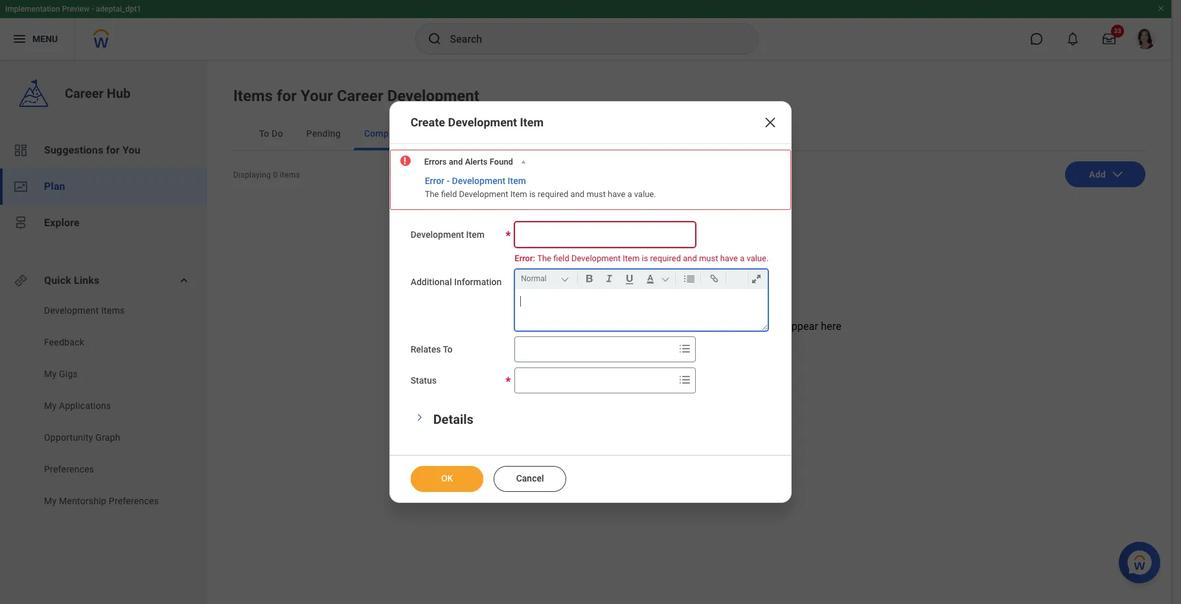 Task type: locate. For each thing, give the bounding box(es) containing it.
1 vertical spatial to
[[443, 344, 453, 355]]

displaying
[[233, 170, 271, 180]]

my gigs link
[[43, 367, 176, 380]]

plan link
[[0, 169, 207, 205]]

opportunity
[[44, 432, 93, 443]]

0 vertical spatial a
[[628, 189, 632, 199]]

items for your career development
[[233, 87, 479, 105]]

my
[[44, 369, 57, 379], [44, 401, 57, 411], [44, 496, 57, 506]]

and
[[449, 157, 463, 166], [571, 189, 585, 199], [683, 253, 697, 263]]

have up the link image
[[721, 253, 738, 263]]

for inside list
[[106, 144, 120, 156]]

complete
[[586, 320, 630, 332]]

and inside error - development item the field development item is required and must have a value.
[[571, 189, 585, 199]]

cancel button
[[494, 466, 566, 492]]

preferences link
[[43, 463, 176, 476]]

career
[[65, 86, 104, 101], [337, 87, 383, 105]]

-
[[91, 5, 94, 14], [447, 176, 450, 186]]

list containing development items
[[0, 304, 207, 511]]

1 horizontal spatial and
[[571, 189, 585, 199]]

1 vertical spatial my
[[44, 401, 57, 411]]

must
[[587, 189, 606, 199], [699, 253, 718, 263]]

and up bulleted list icon
[[683, 253, 697, 263]]

1 vertical spatial items
[[101, 305, 125, 316]]

1 vertical spatial preferences
[[109, 496, 159, 506]]

0 horizontal spatial career
[[65, 86, 104, 101]]

inbox large image
[[1103, 32, 1116, 45]]

1 horizontal spatial required
[[650, 253, 681, 263]]

items up feedback link
[[101, 305, 125, 316]]

preferences
[[44, 464, 94, 474], [109, 496, 159, 506]]

must up the link image
[[699, 253, 718, 263]]

items up to do
[[233, 87, 273, 105]]

have up development item text box
[[608, 189, 626, 199]]

suggestions
[[44, 144, 103, 156]]

field
[[441, 189, 457, 199], [554, 253, 570, 263]]

value. up development item text box
[[634, 189, 656, 199]]

1 horizontal spatial career
[[337, 87, 383, 105]]

1 horizontal spatial have
[[721, 253, 738, 263]]

0 vertical spatial field
[[441, 189, 457, 199]]

0 vertical spatial have
[[608, 189, 626, 199]]

chevron down image
[[415, 410, 424, 425]]

0 horizontal spatial -
[[91, 5, 94, 14]]

0 vertical spatial to
[[259, 128, 269, 139]]

0 horizontal spatial have
[[608, 189, 626, 199]]

required inside error - development item the field development item is required and must have a value.
[[538, 189, 569, 199]]

additional
[[411, 277, 452, 287]]

career right your at the left top of the page
[[337, 87, 383, 105]]

1 vertical spatial for
[[106, 144, 120, 156]]

feedback link
[[43, 336, 176, 349]]

prompts image
[[677, 341, 693, 357], [677, 372, 693, 388]]

0 vertical spatial list
[[0, 132, 207, 241]]

items left you
[[537, 320, 564, 332]]

additional information
[[411, 277, 502, 287]]

opportunity graph
[[44, 432, 120, 443]]

is
[[529, 189, 536, 199], [642, 253, 648, 263]]

0 vertical spatial for
[[277, 87, 297, 105]]

item
[[520, 115, 544, 129], [508, 176, 526, 186], [510, 189, 527, 199], [466, 229, 485, 240], [623, 253, 640, 263]]

exclamation image
[[400, 156, 410, 166]]

details
[[433, 412, 474, 427]]

1 horizontal spatial preferences
[[109, 496, 159, 506]]

development item
[[411, 229, 485, 240]]

1 vertical spatial -
[[447, 176, 450, 186]]

0 horizontal spatial for
[[106, 144, 120, 156]]

0 vertical spatial required
[[538, 189, 569, 199]]

you
[[567, 320, 584, 332]]

notifications large image
[[1067, 32, 1080, 45]]

do
[[272, 128, 283, 139]]

0 vertical spatial prompts image
[[677, 341, 693, 357]]

caret up image
[[519, 157, 528, 166]]

1 vertical spatial and
[[571, 189, 585, 199]]

items for items you complete for your career development will appear here
[[537, 320, 564, 332]]

for left your
[[633, 320, 646, 332]]

my left gigs
[[44, 369, 57, 379]]

tab list
[[233, 117, 1146, 151]]

and up development item text box
[[571, 189, 585, 199]]

1 horizontal spatial for
[[277, 87, 297, 105]]

for
[[277, 87, 297, 105], [106, 144, 120, 156], [633, 320, 646, 332]]

Relates To field
[[515, 338, 675, 361]]

development
[[387, 87, 479, 105], [448, 115, 517, 129], [452, 176, 506, 186], [459, 189, 508, 199], [411, 229, 464, 240], [572, 253, 621, 263], [44, 305, 99, 316]]

1 vertical spatial is
[[642, 253, 648, 263]]

- right error
[[447, 176, 450, 186]]

opportunity graph link
[[43, 431, 176, 444]]

the down error
[[425, 189, 439, 199]]

0 vertical spatial preferences
[[44, 464, 94, 474]]

2 prompts image from the top
[[677, 372, 693, 388]]

my applications
[[44, 401, 111, 411]]

0 horizontal spatial a
[[628, 189, 632, 199]]

1 my from the top
[[44, 369, 57, 379]]

2 vertical spatial my
[[44, 496, 57, 506]]

x image
[[763, 115, 779, 130]]

applications
[[59, 401, 111, 411]]

to left do
[[259, 128, 269, 139]]

0 horizontal spatial and
[[449, 157, 463, 166]]

bulleted list image
[[681, 271, 698, 287]]

your
[[649, 320, 669, 332]]

1 vertical spatial value.
[[747, 253, 769, 263]]

close environment banner image
[[1158, 5, 1165, 12]]

development up bold image
[[572, 253, 621, 263]]

must up development item text box
[[587, 189, 606, 199]]

implementation preview -   adeptai_dpt1
[[5, 5, 141, 14]]

2 vertical spatial items
[[537, 320, 564, 332]]

the
[[425, 189, 439, 199], [537, 253, 552, 263]]

to right 'relates'
[[443, 344, 453, 355]]

will
[[768, 320, 783, 332]]

2 horizontal spatial for
[[633, 320, 646, 332]]

0 vertical spatial the
[[425, 189, 439, 199]]

suggestions for you link
[[0, 132, 207, 169]]

field down error
[[441, 189, 457, 199]]

0 horizontal spatial to
[[259, 128, 269, 139]]

for for you
[[106, 144, 120, 156]]

a
[[628, 189, 632, 199], [740, 253, 745, 263]]

my mentorship preferences link
[[43, 495, 176, 507]]

0 vertical spatial value.
[[634, 189, 656, 199]]

value. up maximize image
[[747, 253, 769, 263]]

0 vertical spatial and
[[449, 157, 463, 166]]

my for my applications
[[44, 401, 57, 411]]

1 vertical spatial field
[[554, 253, 570, 263]]

0 vertical spatial must
[[587, 189, 606, 199]]

0 vertical spatial -
[[91, 5, 94, 14]]

preferences down opportunity
[[44, 464, 94, 474]]

plan
[[44, 180, 65, 192]]

required
[[538, 189, 569, 199], [650, 253, 681, 263]]

to do
[[259, 128, 283, 139]]

my left mentorship
[[44, 496, 57, 506]]

explore link
[[0, 205, 207, 241]]

0 horizontal spatial required
[[538, 189, 569, 199]]

must inside error - development item the field development item is required and must have a value.
[[587, 189, 606, 199]]

Additional Information text field
[[515, 289, 768, 331]]

you
[[122, 144, 141, 156]]

and left 'alerts'
[[449, 157, 463, 166]]

2 list from the top
[[0, 304, 207, 511]]

3 my from the top
[[44, 496, 57, 506]]

1 horizontal spatial a
[[740, 253, 745, 263]]

normal button
[[519, 272, 575, 286]]

my for my mentorship preferences
[[44, 496, 57, 506]]

1 horizontal spatial value.
[[747, 253, 769, 263]]

2 horizontal spatial and
[[683, 253, 697, 263]]

items
[[233, 87, 273, 105], [101, 305, 125, 316], [537, 320, 564, 332]]

to
[[259, 128, 269, 139], [443, 344, 453, 355]]

- inside banner
[[91, 5, 94, 14]]

underline image
[[621, 271, 639, 287]]

field inside error - development item the field development item is required and must have a value.
[[441, 189, 457, 199]]

field up normal popup button
[[554, 253, 570, 263]]

value. inside error - development item the field development item is required and must have a value.
[[634, 189, 656, 199]]

development up create
[[387, 87, 479, 105]]

adeptai_dpt1
[[96, 5, 141, 14]]

ok
[[441, 473, 453, 484]]

list
[[0, 132, 207, 241], [0, 304, 207, 511]]

1 vertical spatial prompts image
[[677, 372, 693, 388]]

link image
[[706, 271, 724, 287]]

completed button
[[354, 117, 420, 150]]

hub
[[107, 86, 131, 101]]

2 my from the top
[[44, 401, 57, 411]]

errors and alerts found
[[424, 157, 513, 166]]

0 horizontal spatial must
[[587, 189, 606, 199]]

0 vertical spatial is
[[529, 189, 536, 199]]

1 horizontal spatial items
[[233, 87, 273, 105]]

error - development item the field development item is required and must have a value.
[[425, 176, 656, 199]]

ok button
[[411, 466, 483, 492]]

have
[[608, 189, 626, 199], [721, 253, 738, 263]]

0 horizontal spatial value.
[[634, 189, 656, 199]]

- right preview
[[91, 5, 94, 14]]

my mentorship preferences
[[44, 496, 159, 506]]

pending button
[[296, 117, 351, 150]]

2 vertical spatial for
[[633, 320, 646, 332]]

0 horizontal spatial field
[[441, 189, 457, 199]]

0 horizontal spatial is
[[529, 189, 536, 199]]

0 vertical spatial my
[[44, 369, 57, 379]]

value.
[[634, 189, 656, 199], [747, 253, 769, 263]]

1 vertical spatial the
[[537, 253, 552, 263]]

found
[[490, 157, 513, 166]]

0 vertical spatial items
[[233, 87, 273, 105]]

a inside error - development item the field development item is required and must have a value.
[[628, 189, 632, 199]]

1 horizontal spatial -
[[447, 176, 450, 186]]

1 vertical spatial list
[[0, 304, 207, 511]]

2 horizontal spatial items
[[537, 320, 564, 332]]

your
[[301, 87, 333, 105]]

career left hub
[[65, 86, 104, 101]]

1 horizontal spatial to
[[443, 344, 453, 355]]

is up error:
[[529, 189, 536, 199]]

1 vertical spatial have
[[721, 253, 738, 263]]

is up normal "group"
[[642, 253, 648, 263]]

development up feedback at the bottom of page
[[44, 305, 99, 316]]

for left your at the left top of the page
[[277, 87, 297, 105]]

preferences down preferences link
[[109, 496, 159, 506]]

the right error:
[[537, 253, 552, 263]]

my down my gigs
[[44, 401, 57, 411]]

1 prompts image from the top
[[677, 341, 693, 357]]

0 horizontal spatial items
[[101, 305, 125, 316]]

development up 'alerts'
[[448, 115, 517, 129]]

1 list from the top
[[0, 132, 207, 241]]

for left you
[[106, 144, 120, 156]]

0 horizontal spatial the
[[425, 189, 439, 199]]

1 vertical spatial required
[[650, 253, 681, 263]]

to do button
[[249, 117, 294, 150]]

1 vertical spatial must
[[699, 253, 718, 263]]



Task type: vqa. For each thing, say whether or not it's contained in the screenshot.
the Implementation Preview -   adeptai_dpt1 Banner
yes



Task type: describe. For each thing, give the bounding box(es) containing it.
displaying 0 items
[[233, 170, 300, 180]]

tab list containing to do
[[233, 117, 1146, 151]]

here
[[821, 320, 842, 332]]

relates
[[411, 344, 441, 355]]

development items
[[44, 305, 125, 316]]

to inside button
[[259, 128, 269, 139]]

0 horizontal spatial preferences
[[44, 464, 94, 474]]

error - development item link
[[425, 176, 526, 187]]

prompts image for status
[[677, 372, 693, 388]]

my applications link
[[43, 399, 176, 412]]

dashboard image
[[13, 143, 29, 158]]

error: the field development item is required and must have a value.
[[515, 253, 769, 263]]

- inside error - development item the field development item is required and must have a value.
[[447, 176, 450, 186]]

search image
[[427, 31, 442, 47]]

development
[[704, 320, 765, 332]]

timeline milestone image
[[13, 215, 29, 231]]

bold image
[[581, 271, 598, 287]]

1 vertical spatial a
[[740, 253, 745, 263]]

completed
[[364, 128, 410, 139]]

for for your
[[277, 87, 297, 105]]

profile logan mcneil element
[[1128, 25, 1164, 53]]

information
[[454, 277, 502, 287]]

appear
[[786, 320, 819, 332]]

prompts image for relates to
[[677, 341, 693, 357]]

onboarding home image
[[13, 179, 29, 194]]

2 vertical spatial and
[[683, 253, 697, 263]]

development up additional
[[411, 229, 464, 240]]

preview
[[62, 5, 90, 14]]

implementation preview -   adeptai_dpt1 banner
[[0, 0, 1172, 60]]

feedback
[[44, 337, 84, 347]]

1 horizontal spatial field
[[554, 253, 570, 263]]

development down 'alerts'
[[452, 176, 506, 186]]

mentorship
[[59, 496, 106, 506]]

details dialog
[[389, 101, 792, 503]]

development down error - development item "link"
[[459, 189, 508, 199]]

pending
[[306, 128, 341, 139]]

my for my gigs
[[44, 369, 57, 379]]

status
[[411, 375, 437, 386]]

is inside error - development item the field development item is required and must have a value.
[[529, 189, 536, 199]]

0
[[273, 170, 278, 180]]

items inside list
[[101, 305, 125, 316]]

alerts
[[465, 157, 488, 166]]

have inside error - development item the field development item is required and must have a value.
[[608, 189, 626, 199]]

career
[[672, 320, 701, 332]]

list containing suggestions for you
[[0, 132, 207, 241]]

to inside details dialog
[[443, 344, 453, 355]]

career hub
[[65, 86, 131, 101]]

create
[[411, 115, 445, 129]]

development items link
[[43, 304, 176, 317]]

explore
[[44, 216, 80, 229]]

relates to
[[411, 344, 453, 355]]

error
[[425, 176, 445, 186]]

Status field
[[515, 369, 675, 392]]

1 horizontal spatial must
[[699, 253, 718, 263]]

italic image
[[601, 271, 619, 287]]

maximize image
[[748, 271, 766, 287]]

1 horizontal spatial the
[[537, 253, 552, 263]]

error:
[[515, 253, 535, 263]]

normal
[[521, 274, 547, 283]]

graph
[[95, 432, 120, 443]]

cancel
[[516, 473, 544, 484]]

details button
[[433, 412, 474, 427]]

items
[[280, 170, 300, 180]]

gigs
[[59, 369, 78, 379]]

errors
[[424, 157, 447, 166]]

items for items for your career development
[[233, 87, 273, 105]]

Development Item text field
[[515, 222, 696, 247]]

suggestions for you
[[44, 144, 141, 156]]

items you complete for your career development will appear here
[[537, 320, 842, 332]]

create development item
[[411, 115, 544, 129]]

1 horizontal spatial is
[[642, 253, 648, 263]]

normal group
[[519, 270, 771, 289]]

the inside error - development item the field development item is required and must have a value.
[[425, 189, 439, 199]]

implementation
[[5, 5, 60, 14]]

my gigs
[[44, 369, 78, 379]]

development inside list
[[44, 305, 99, 316]]



